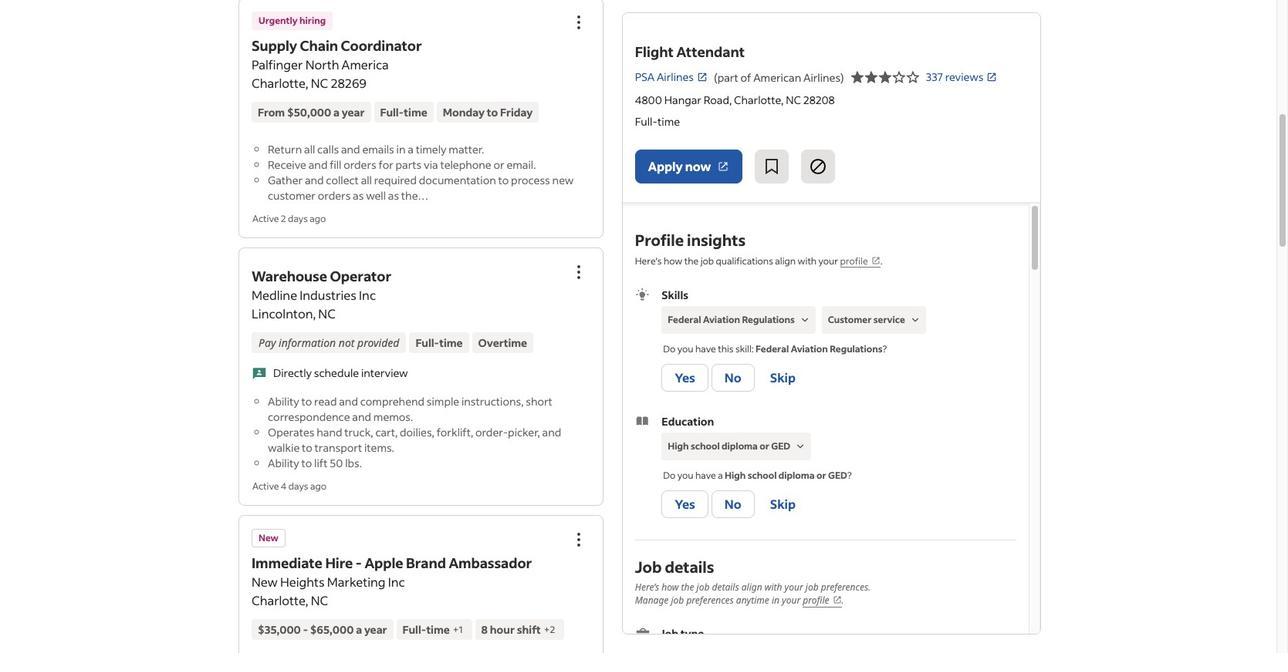 Task type: vqa. For each thing, say whether or not it's contained in the screenshot.
hiring
yes



Task type: describe. For each thing, give the bounding box(es) containing it.
airlines)
[[804, 70, 844, 85]]

preferences.
[[821, 581, 871, 594]]

1 horizontal spatial diploma
[[779, 470, 815, 482]]

do for education
[[663, 470, 676, 482]]

directly
[[273, 366, 312, 381]]

high inside "button"
[[668, 441, 689, 452]]

+ inside full-time + 1
[[453, 624, 459, 636]]

28208
[[803, 93, 835, 107]]

a right $65,000
[[356, 623, 362, 638]]

and up fill
[[341, 142, 360, 157]]

active for gather and collect all required documentation to process new customer orders as well as the…
[[252, 213, 279, 225]]

0 vertical spatial year
[[342, 105, 365, 120]]

full- left 1
[[403, 623, 426, 638]]

forklift,
[[437, 425, 473, 440]]

a inside return all calls and emails in a timely matter. receive and fill orders for parts via telephone or email. gather and collect all required documentation to process new customer orders as well as the…
[[408, 142, 414, 157]]

medline
[[252, 287, 297, 303]]

0 vertical spatial all
[[304, 142, 315, 157]]

regulations inside button
[[742, 314, 795, 326]]

skill:
[[736, 344, 754, 355]]

4800 hangar road, charlotte, nc 28208
[[635, 93, 835, 107]]

apply
[[648, 158, 683, 174]]

skip button for education
[[758, 491, 808, 519]]

2 vertical spatial or
[[817, 470, 827, 482]]

job down insights
[[701, 256, 714, 267]]

job right manage
[[671, 594, 684, 608]]

hangar
[[664, 93, 702, 107]]

how for here's how the job details align with your job preferences.
[[662, 581, 679, 594]]

full-time + 1
[[403, 623, 463, 638]]

via
[[424, 157, 438, 172]]

4800
[[635, 93, 662, 107]]

psa
[[635, 70, 655, 84]]

order-
[[476, 425, 508, 440]]

$35,000
[[258, 623, 301, 638]]

hire
[[325, 554, 353, 573]]

high school diploma or ged
[[668, 441, 791, 452]]

job down job details
[[697, 581, 710, 594]]

hour
[[490, 623, 515, 638]]

2 inside 8 hour shift + 2
[[550, 624, 555, 636]]

immediate
[[252, 554, 323, 573]]

immediate hire - apple brand ambassador
[[252, 554, 532, 573]]

2 as from the left
[[388, 188, 399, 203]]

days for walkie
[[289, 481, 308, 493]]

full-time for palfinger north america
[[380, 105, 427, 120]]

picker,
[[508, 425, 540, 440]]

the for qualifications
[[685, 256, 699, 267]]

of
[[741, 70, 751, 85]]

0 vertical spatial orders
[[344, 157, 377, 172]]

email.
[[507, 157, 536, 172]]

new for new heights marketing inc charlotte, nc
[[252, 574, 278, 591]]

with for details
[[765, 581, 782, 594]]

supply
[[252, 36, 297, 55]]

required
[[374, 173, 417, 188]]

inc inside new heights marketing inc charlotte, nc
[[388, 574, 405, 591]]

charlotte, for north
[[252, 75, 308, 91]]

return
[[268, 142, 302, 157]]

full- up 'emails'
[[380, 105, 404, 120]]

monday
[[443, 105, 485, 120]]

anytime
[[736, 594, 770, 608]]

read
[[314, 394, 337, 409]]

job for job type
[[660, 627, 679, 642]]

supply chain coordinator
[[252, 36, 422, 55]]

charlotte, inside new heights marketing inc charlotte, nc
[[252, 593, 308, 609]]

missing qualification image
[[798, 313, 812, 327]]

attendant
[[677, 42, 745, 61]]

1 horizontal spatial in
[[772, 594, 780, 608]]

skip for skills
[[770, 370, 796, 386]]

apple
[[365, 554, 403, 573]]

manage job preferences anytime in your
[[635, 594, 803, 608]]

1 horizontal spatial school
[[748, 470, 777, 482]]

(part
[[714, 70, 739, 85]]

active 4 days ago
[[252, 481, 327, 493]]

here's for here's how the job details align with your job preferences.
[[635, 581, 659, 594]]

+ inside 8 hour shift + 2
[[544, 624, 550, 636]]

in inside return all calls and emails in a timely matter. receive and fill orders for parts via telephone or email. gather and collect all required documentation to process new customer orders as well as the…
[[396, 142, 406, 157]]

missing qualification image for high school diploma or ged
[[794, 440, 808, 454]]

337
[[926, 70, 943, 84]]

north
[[305, 56, 339, 73]]

service
[[874, 314, 905, 326]]

yes button for education
[[662, 491, 709, 519]]

provided
[[357, 336, 399, 350]]

warehouse operator medline industries inc lincolnton, nc
[[252, 267, 392, 322]]

skip for education
[[770, 496, 796, 513]]

missing qualification image for customer service
[[908, 313, 922, 327]]

customer
[[828, 314, 872, 326]]

time up 'timely' in the left of the page
[[404, 105, 427, 120]]

matter.
[[449, 142, 484, 157]]

customer service
[[828, 314, 905, 326]]

save this job image
[[763, 157, 781, 176]]

supply chain coordinator button
[[252, 36, 422, 55]]

job actions for supply chain coordinator is collapsed image
[[570, 13, 588, 32]]

industries
[[300, 287, 357, 303]]

to left lift
[[301, 456, 312, 471]]

reviews
[[945, 70, 984, 84]]

(part of american airlines)
[[714, 70, 844, 85]]

3 out of 5 stars image
[[851, 68, 920, 86]]

time down hangar
[[658, 114, 680, 129]]

fill
[[330, 157, 342, 172]]

have for skills
[[696, 344, 716, 355]]

operates
[[268, 425, 315, 440]]

marketing
[[327, 574, 386, 591]]

not
[[339, 336, 355, 350]]

process
[[511, 173, 550, 188]]

nc inside new heights marketing inc charlotte, nc
[[311, 593, 328, 609]]

1 horizontal spatial -
[[356, 554, 362, 573]]

from
[[258, 105, 285, 120]]

here's how the job details align with your job preferences.
[[635, 581, 871, 594]]

full-time for medline industries inc
[[416, 336, 463, 350]]

job for job details
[[635, 557, 662, 577]]

diploma inside high school diploma or ged "button"
[[722, 441, 758, 452]]

pay
[[259, 336, 276, 350]]

comprehend
[[360, 394, 425, 409]]

do you have this skill: federal aviation regulations ?
[[663, 344, 887, 355]]

a right $50,000
[[334, 105, 340, 120]]

your for here's how the job qualifications align with your
[[819, 256, 838, 267]]

$65,000
[[310, 623, 354, 638]]

pay information not provided
[[259, 336, 399, 350]]

american
[[754, 70, 801, 85]]

to inside return all calls and emails in a timely matter. receive and fill orders for parts via telephone or email. gather and collect all required documentation to process new customer orders as well as the…
[[498, 173, 509, 188]]

profile link for profile insights
[[840, 256, 881, 268]]

profile for profile insights
[[840, 256, 868, 267]]

immediate hire - apple brand ambassador button
[[252, 554, 532, 573]]

inc inside the 'warehouse operator medline industries inc lincolnton, nc'
[[359, 287, 376, 303]]

full-time down "4800"
[[635, 114, 680, 129]]

urgently hiring
[[259, 15, 326, 26]]

job actions for immediate hire - apple brand ambassador is collapsed image
[[570, 531, 588, 550]]

$35,000 - $65,000 a year
[[258, 623, 387, 638]]

to up correspondence
[[301, 394, 312, 409]]

to left friday
[[487, 105, 498, 120]]

you for education
[[678, 470, 694, 482]]

1 vertical spatial regulations
[[830, 344, 883, 355]]

no button for education
[[712, 491, 755, 519]]

instructions,
[[462, 394, 524, 409]]

job actions for warehouse operator is collapsed image
[[570, 263, 588, 282]]

warehouse
[[252, 267, 327, 286]]

0 vertical spatial details
[[665, 557, 714, 577]]

yes for skills
[[675, 370, 695, 386]]

customer service button
[[822, 306, 926, 334]]

and right picker,
[[542, 425, 561, 440]]

transport
[[315, 441, 362, 455]]

do you have a high school diploma or ged ?
[[663, 470, 852, 482]]

no for education
[[725, 496, 742, 513]]

$50,000
[[287, 105, 331, 120]]

urgently
[[259, 15, 298, 26]]



Task type: locate. For each thing, give the bounding box(es) containing it.
0 vertical spatial profile
[[840, 256, 868, 267]]

have for education
[[696, 470, 716, 482]]

do down education
[[663, 470, 676, 482]]

psa airlines link
[[635, 69, 708, 85]]

1 vertical spatial no button
[[712, 491, 755, 519]]

0 vertical spatial how
[[664, 256, 683, 267]]

hand
[[317, 425, 342, 440]]

1 vertical spatial days
[[289, 481, 308, 493]]

charlotte, down of
[[734, 93, 784, 107]]

1 no button from the top
[[712, 364, 755, 392]]

1 vertical spatial how
[[662, 581, 679, 594]]

palfinger north america charlotte, nc 28269
[[252, 56, 389, 91]]

1 horizontal spatial profile
[[840, 256, 868, 267]]

2 skip button from the top
[[758, 491, 808, 519]]

federal down 'skills' at the top
[[668, 314, 701, 326]]

full-time
[[380, 105, 427, 120], [635, 114, 680, 129], [416, 336, 463, 350]]

1 vertical spatial skip button
[[758, 491, 808, 519]]

0 vertical spatial no
[[725, 370, 742, 386]]

do for skills
[[663, 344, 676, 355]]

1 vertical spatial no
[[725, 496, 742, 513]]

or
[[494, 157, 505, 172], [760, 441, 770, 452], [817, 470, 827, 482]]

a
[[334, 105, 340, 120], [408, 142, 414, 157], [718, 470, 723, 482], [356, 623, 362, 638]]

1 vertical spatial aviation
[[791, 344, 828, 355]]

aviation up this
[[703, 314, 740, 326]]

1 here's from the top
[[635, 256, 662, 267]]

job left preferences.
[[806, 581, 819, 594]]

1 vertical spatial do
[[663, 470, 676, 482]]

truck,
[[344, 425, 373, 440]]

skip button down the do you have this skill: federal aviation regulations ?
[[758, 364, 808, 392]]

lincolnton,
[[252, 306, 316, 322]]

flight
[[635, 42, 674, 61]]

0 horizontal spatial federal
[[668, 314, 701, 326]]

and
[[341, 142, 360, 157], [309, 157, 328, 172], [305, 173, 324, 188], [339, 394, 358, 409], [352, 410, 371, 425], [542, 425, 561, 440]]

active for ability to lift 50 lbs.
[[252, 481, 279, 493]]

education
[[662, 415, 714, 429]]

yes button
[[662, 364, 709, 392], [662, 491, 709, 519]]

2 ability from the top
[[268, 456, 299, 471]]

profile insights
[[635, 230, 746, 250]]

0 horizontal spatial ?
[[848, 470, 852, 482]]

ambassador
[[449, 554, 532, 573]]

ability to read and comprehend simple instructions, short correspondence and memos. operates hand truck, cart, doilies, forklift, order-picker, and walkie to transport items. ability to lift 50 lbs.
[[268, 394, 561, 471]]

all left "calls"
[[304, 142, 315, 157]]

charlotte, down palfinger
[[252, 75, 308, 91]]

orders up collect
[[344, 157, 377, 172]]

ability down "walkie"
[[268, 456, 299, 471]]

2 yes button from the top
[[662, 491, 709, 519]]

- up marketing
[[356, 554, 362, 573]]

regulations
[[742, 314, 795, 326], [830, 344, 883, 355]]

in
[[396, 142, 406, 157], [772, 594, 780, 608]]

cart,
[[375, 425, 398, 440]]

coordinator
[[341, 36, 422, 55]]

2 horizontal spatial or
[[817, 470, 827, 482]]

orders down collect
[[318, 188, 351, 203]]

1 vertical spatial or
[[760, 441, 770, 452]]

road,
[[704, 93, 732, 107]]

1 horizontal spatial as
[[388, 188, 399, 203]]

0 vertical spatial -
[[356, 554, 362, 573]]

1 no from the top
[[725, 370, 742, 386]]

2 yes from the top
[[675, 496, 695, 513]]

0 vertical spatial skip button
[[758, 364, 808, 392]]

timely
[[416, 142, 447, 157]]

0 vertical spatial inc
[[359, 287, 376, 303]]

year right $65,000
[[364, 623, 387, 638]]

information
[[279, 336, 336, 350]]

job up manage
[[635, 557, 662, 577]]

job type
[[660, 627, 704, 642]]

time left overtime
[[439, 336, 463, 350]]

lift
[[314, 456, 328, 471]]

have down high school diploma or ged
[[696, 470, 716, 482]]

1 vertical spatial here's
[[635, 581, 659, 594]]

0 vertical spatial in
[[396, 142, 406, 157]]

in up the parts at the left top of the page
[[396, 142, 406, 157]]

1 horizontal spatial align
[[775, 256, 796, 267]]

new
[[552, 173, 574, 188]]

ago down lift
[[310, 481, 327, 493]]

high down high school diploma or ged "button"
[[725, 470, 746, 482]]

skip button down do you have a high school diploma or ged ?
[[758, 491, 808, 519]]

align
[[775, 256, 796, 267], [742, 581, 762, 594]]

a down high school diploma or ged
[[718, 470, 723, 482]]

1 vertical spatial ged
[[828, 470, 848, 482]]

type
[[681, 627, 704, 642]]

inc down operator
[[359, 287, 376, 303]]

1 vertical spatial .
[[842, 594, 844, 608]]

align for details
[[742, 581, 762, 594]]

federal
[[668, 314, 701, 326], [756, 344, 789, 355]]

skip button for skills
[[758, 364, 808, 392]]

1 vertical spatial ability
[[268, 456, 299, 471]]

all
[[304, 142, 315, 157], [361, 173, 372, 188]]

with up missing qualification icon
[[798, 256, 817, 267]]

qualifications
[[716, 256, 773, 267]]

0 vertical spatial ged
[[771, 441, 791, 452]]

have left this
[[696, 344, 716, 355]]

skills
[[662, 288, 689, 303]]

america
[[342, 56, 389, 73]]

0 vertical spatial active
[[252, 213, 279, 225]]

yes up job details
[[675, 496, 695, 513]]

time left 1
[[426, 623, 450, 638]]

nc left 28208
[[786, 93, 801, 107]]

memos.
[[373, 410, 413, 425]]

days down customer
[[288, 213, 308, 225]]

collect
[[326, 173, 359, 188]]

+ right shift
[[544, 624, 550, 636]]

from $50,000 a year
[[258, 105, 365, 120]]

well
[[366, 188, 386, 203]]

aviation inside button
[[703, 314, 740, 326]]

active
[[252, 213, 279, 225], [252, 481, 279, 493]]

0 horizontal spatial diploma
[[722, 441, 758, 452]]

0 vertical spatial the
[[685, 256, 699, 267]]

1 yes button from the top
[[662, 364, 709, 392]]

2 do from the top
[[663, 470, 676, 482]]

ago for customer
[[310, 213, 326, 225]]

profile for here's how the job details align with your job preferences.
[[803, 594, 830, 608]]

details
[[665, 557, 714, 577], [712, 581, 739, 594]]

1 vertical spatial details
[[712, 581, 739, 594]]

0 horizontal spatial ged
[[771, 441, 791, 452]]

1 horizontal spatial missing qualification image
[[908, 313, 922, 327]]

2 no button from the top
[[712, 491, 755, 519]]

nc inside the 'warehouse operator medline industries inc lincolnton, nc'
[[318, 306, 336, 322]]

the down job details
[[681, 581, 694, 594]]

1 vertical spatial skip
[[770, 496, 796, 513]]

heights
[[280, 574, 325, 591]]

0 horizontal spatial +
[[453, 624, 459, 636]]

new heights marketing inc charlotte, nc
[[252, 574, 405, 609]]

1 active from the top
[[252, 213, 279, 225]]

days for and
[[288, 213, 308, 225]]

high
[[668, 441, 689, 452], [725, 470, 746, 482]]

missing qualification image inside high school diploma or ged "button"
[[794, 440, 808, 454]]

0 vertical spatial ago
[[310, 213, 326, 225]]

interview
[[361, 366, 408, 381]]

1 you from the top
[[678, 344, 694, 355]]

new up immediate
[[259, 533, 279, 544]]

yes button up education
[[662, 364, 709, 392]]

high down education
[[668, 441, 689, 452]]

1 vertical spatial missing qualification image
[[794, 440, 808, 454]]

days right 4
[[289, 481, 308, 493]]

0 horizontal spatial as
[[353, 188, 364, 203]]

school down education
[[691, 441, 720, 452]]

2 down customer
[[281, 213, 286, 225]]

1 horizontal spatial inc
[[388, 574, 405, 591]]

0 vertical spatial aviation
[[703, 314, 740, 326]]

no for skills
[[725, 370, 742, 386]]

1 as from the left
[[353, 188, 364, 203]]

no button down do you have a high school diploma or ged ?
[[712, 491, 755, 519]]

1 skip from the top
[[770, 370, 796, 386]]

ged inside high school diploma or ged "button"
[[771, 441, 791, 452]]

nc down north
[[311, 75, 328, 91]]

1 horizontal spatial high
[[725, 470, 746, 482]]

to down operates
[[302, 441, 313, 455]]

to down email.
[[498, 173, 509, 188]]

details up the "preferences"
[[665, 557, 714, 577]]

missing qualification image right service
[[908, 313, 922, 327]]

1 vertical spatial -
[[303, 623, 308, 638]]

no button
[[712, 364, 755, 392], [712, 491, 755, 519]]

how down profile
[[664, 256, 683, 267]]

no down this
[[725, 370, 742, 386]]

0 vertical spatial missing qualification image
[[908, 313, 922, 327]]

federal aviation regulations
[[668, 314, 795, 326]]

1 vertical spatial all
[[361, 173, 372, 188]]

skip down do you have a high school diploma or ged ?
[[770, 496, 796, 513]]

1 vertical spatial inc
[[388, 574, 405, 591]]

0 vertical spatial 2
[[281, 213, 286, 225]]

apply now button
[[635, 150, 743, 184]]

warehouse operator button
[[252, 267, 392, 286]]

charlotte, inside palfinger north america charlotte, nc 28269
[[252, 75, 308, 91]]

the…
[[401, 188, 429, 203]]

and left fill
[[309, 157, 328, 172]]

the for details
[[681, 581, 694, 594]]

active left 4
[[252, 481, 279, 493]]

the
[[685, 256, 699, 267], [681, 581, 694, 594]]

diploma up do you have a high school diploma or ged ?
[[722, 441, 758, 452]]

1 vertical spatial orders
[[318, 188, 351, 203]]

0 horizontal spatial all
[[304, 142, 315, 157]]

charlotte, for hangar
[[734, 93, 784, 107]]

1 vertical spatial align
[[742, 581, 762, 594]]

1 vertical spatial yes
[[675, 496, 695, 513]]

2 days from the top
[[289, 481, 308, 493]]

profile link up customer service
[[840, 256, 881, 268]]

no down do you have a high school diploma or ged ?
[[725, 496, 742, 513]]

flight attendant
[[635, 42, 745, 61]]

1 vertical spatial job
[[660, 627, 679, 642]]

1 do from the top
[[663, 344, 676, 355]]

1 vertical spatial 2
[[550, 624, 555, 636]]

2 vertical spatial charlotte,
[[252, 593, 308, 609]]

. for here's how the job details align with your job preferences.
[[842, 594, 844, 608]]

0 vertical spatial no button
[[712, 364, 755, 392]]

missing qualification image up do you have a high school diploma or ged ?
[[794, 440, 808, 454]]

0 vertical spatial school
[[691, 441, 720, 452]]

0 vertical spatial skip
[[770, 370, 796, 386]]

inc down the "immediate hire - apple brand ambassador"
[[388, 574, 405, 591]]

this
[[718, 344, 734, 355]]

1 ago from the top
[[310, 213, 326, 225]]

- right $35,000
[[303, 623, 308, 638]]

1 skip button from the top
[[758, 364, 808, 392]]

align for qualifications
[[775, 256, 796, 267]]

full- right provided
[[416, 336, 439, 350]]

a up the parts at the left top of the page
[[408, 142, 414, 157]]

telephone
[[440, 157, 492, 172]]

2 skip from the top
[[770, 496, 796, 513]]

1 days from the top
[[288, 213, 308, 225]]

nc inside palfinger north america charlotte, nc 28269
[[311, 75, 328, 91]]

year down the 28269
[[342, 105, 365, 120]]

friday
[[500, 105, 533, 120]]

profile right anytime
[[803, 594, 830, 608]]

and right read at the bottom left of the page
[[339, 394, 358, 409]]

gather
[[268, 173, 303, 188]]

short
[[526, 394, 553, 409]]

full-
[[380, 105, 404, 120], [635, 114, 658, 129], [416, 336, 439, 350], [403, 623, 426, 638]]

regulations up the do you have this skill: federal aviation regulations ?
[[742, 314, 795, 326]]

align right the "preferences"
[[742, 581, 762, 594]]

emails
[[362, 142, 394, 157]]

active down customer
[[252, 213, 279, 225]]

new inside new heights marketing inc charlotte, nc
[[252, 574, 278, 591]]

missing qualification image inside customer service button
[[908, 313, 922, 327]]

1 vertical spatial active
[[252, 481, 279, 493]]

2 active from the top
[[252, 481, 279, 493]]

school
[[691, 441, 720, 452], [748, 470, 777, 482]]

directly schedule interview
[[273, 366, 408, 381]]

1 horizontal spatial or
[[760, 441, 770, 452]]

1 vertical spatial in
[[772, 594, 780, 608]]

all up well
[[361, 173, 372, 188]]

and up truck,
[[352, 410, 371, 425]]

1 horizontal spatial ?
[[883, 344, 887, 355]]

2 have from the top
[[696, 470, 716, 482]]

0 horizontal spatial high
[[668, 441, 689, 452]]

shift
[[517, 623, 541, 638]]

diploma down high school diploma or ged "button"
[[779, 470, 815, 482]]

2 no from the top
[[725, 496, 742, 513]]

1 ability from the top
[[268, 394, 299, 409]]

0 horizontal spatial -
[[303, 623, 308, 638]]

profile link for here's how the job details align with your job preferences.
[[803, 594, 842, 608]]

1 vertical spatial ?
[[848, 470, 852, 482]]

0 horizontal spatial aviation
[[703, 314, 740, 326]]

1 yes from the top
[[675, 370, 695, 386]]

0 vertical spatial ability
[[268, 394, 299, 409]]

2 right shift
[[550, 624, 555, 636]]

now
[[685, 158, 711, 174]]

0 vertical spatial regulations
[[742, 314, 795, 326]]

2 + from the left
[[544, 624, 550, 636]]

and up customer
[[305, 173, 324, 188]]

federal inside button
[[668, 314, 701, 326]]

do down 'skills' at the top
[[663, 344, 676, 355]]

0 vertical spatial have
[[696, 344, 716, 355]]

aviation down missing qualification icon
[[791, 344, 828, 355]]

0 vertical spatial federal
[[668, 314, 701, 326]]

profile up the customer
[[840, 256, 868, 267]]

2 you from the top
[[678, 470, 694, 482]]

yes up education
[[675, 370, 695, 386]]

+ left 8
[[453, 624, 459, 636]]

school inside high school diploma or ged "button"
[[691, 441, 720, 452]]

as left well
[[353, 188, 364, 203]]

new for new
[[259, 533, 279, 544]]

. for profile insights
[[881, 256, 883, 267]]

in right anytime
[[772, 594, 780, 608]]

8
[[481, 623, 488, 638]]

1 vertical spatial have
[[696, 470, 716, 482]]

not interested image
[[809, 157, 828, 176]]

0 vertical spatial .
[[881, 256, 883, 267]]

nc down industries
[[318, 306, 336, 322]]

1 horizontal spatial +
[[544, 624, 550, 636]]

ago for lbs.
[[310, 481, 327, 493]]

0 horizontal spatial .
[[842, 594, 844, 608]]

0 vertical spatial with
[[798, 256, 817, 267]]

1 horizontal spatial all
[[361, 173, 372, 188]]

you for skills
[[678, 344, 694, 355]]

no button for skills
[[712, 364, 755, 392]]

skip down the do you have this skill: federal aviation regulations ?
[[770, 370, 796, 386]]

federal right skill:
[[756, 344, 789, 355]]

2 here's from the top
[[635, 581, 659, 594]]

2 ago from the top
[[310, 481, 327, 493]]

1 have from the top
[[696, 344, 716, 355]]

1 horizontal spatial federal
[[756, 344, 789, 355]]

full- down "4800"
[[635, 114, 658, 129]]

here's down profile
[[635, 256, 662, 267]]

yes button up job details
[[662, 491, 709, 519]]

here's down job details
[[635, 581, 659, 594]]

1 vertical spatial school
[[748, 470, 777, 482]]

or inside return all calls and emails in a timely matter. receive and fill orders for parts via telephone or email. gather and collect all required documentation to process new customer orders as well as the…
[[494, 157, 505, 172]]

the down "profile insights"
[[685, 256, 699, 267]]

active 2 days ago
[[252, 213, 326, 225]]

0 vertical spatial days
[[288, 213, 308, 225]]

with for qualifications
[[798, 256, 817, 267]]

1 vertical spatial charlotte,
[[734, 93, 784, 107]]

no button down this
[[712, 364, 755, 392]]

you
[[678, 344, 694, 355], [678, 470, 694, 482]]

1 horizontal spatial aviation
[[791, 344, 828, 355]]

0 horizontal spatial missing qualification image
[[794, 440, 808, 454]]

yes button for skills
[[662, 364, 709, 392]]

nc down heights
[[311, 593, 328, 609]]

0 horizontal spatial school
[[691, 441, 720, 452]]

1 vertical spatial year
[[364, 623, 387, 638]]

schedule
[[314, 366, 359, 381]]

1 horizontal spatial with
[[798, 256, 817, 267]]

0 horizontal spatial profile
[[803, 594, 830, 608]]

federal aviation regulations button
[[662, 306, 816, 334]]

time
[[404, 105, 427, 120], [658, 114, 680, 129], [439, 336, 463, 350], [426, 623, 450, 638]]

1 horizontal spatial .
[[881, 256, 883, 267]]

1 vertical spatial new
[[252, 574, 278, 591]]

missing qualification image
[[908, 313, 922, 327], [794, 440, 808, 454]]

walkie
[[268, 441, 300, 455]]

337 reviews link
[[926, 70, 998, 84]]

aviation
[[703, 314, 740, 326], [791, 344, 828, 355]]

0 vertical spatial you
[[678, 344, 694, 355]]

brand
[[406, 554, 446, 573]]

0 vertical spatial ?
[[883, 344, 887, 355]]

yes for education
[[675, 496, 695, 513]]

how for here's how the job qualifications align with your
[[664, 256, 683, 267]]

align right qualifications
[[775, 256, 796, 267]]

lbs.
[[345, 456, 362, 471]]

0 horizontal spatial align
[[742, 581, 762, 594]]

ability up correspondence
[[268, 394, 299, 409]]

charlotte, down heights
[[252, 593, 308, 609]]

you left this
[[678, 344, 694, 355]]

1 vertical spatial ago
[[310, 481, 327, 493]]

full-time up simple at the left
[[416, 336, 463, 350]]

here's for here's how the job qualifications align with your
[[635, 256, 662, 267]]

+
[[453, 624, 459, 636], [544, 624, 550, 636]]

or inside "button"
[[760, 441, 770, 452]]

your for here's how the job details align with your job preferences.
[[785, 581, 803, 594]]

operator
[[330, 267, 392, 286]]

parts
[[396, 157, 422, 172]]

profile link right anytime
[[803, 594, 842, 608]]

1 vertical spatial diploma
[[779, 470, 815, 482]]

job left the "type"
[[660, 627, 679, 642]]

1 vertical spatial yes button
[[662, 491, 709, 519]]

1 + from the left
[[453, 624, 459, 636]]

0 horizontal spatial 2
[[281, 213, 286, 225]]

with right the "preferences"
[[765, 581, 782, 594]]

0 horizontal spatial inc
[[359, 287, 376, 303]]



